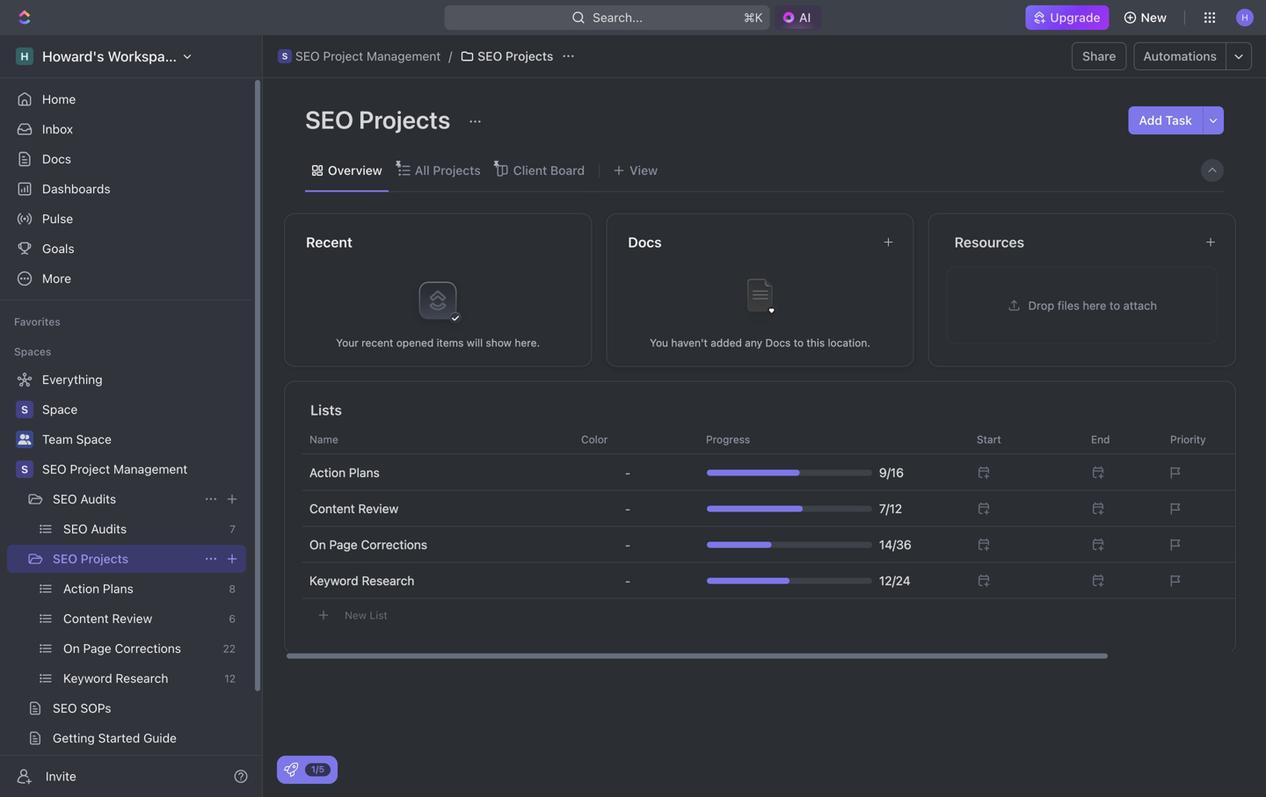Task type: locate. For each thing, give the bounding box(es) containing it.
2 vertical spatial seo projects
[[53, 552, 128, 566]]

corrections up seo sops link
[[115, 641, 181, 656]]

1 vertical spatial seo projects link
[[53, 545, 197, 573]]

opened
[[396, 337, 434, 349]]

0 vertical spatial view
[[630, 163, 658, 178]]

0 horizontal spatial content review link
[[63, 605, 222, 633]]

1 horizontal spatial keyword research link
[[309, 574, 414, 588]]

seo audits link down seo project management at left bottom
[[53, 485, 197, 513]]

1 horizontal spatial on page corrections
[[309, 538, 427, 552]]

on page corrections link up "new list"
[[309, 538, 427, 552]]

0 vertical spatial new
[[1141, 10, 1167, 25]]

on page corrections up seo sops link
[[63, 641, 181, 656]]

0 horizontal spatial on
[[63, 641, 80, 656]]

to
[[1109, 299, 1120, 312], [794, 337, 804, 349]]

1 vertical spatial seo audits
[[63, 522, 127, 536]]

seo audits link
[[53, 485, 197, 513], [63, 515, 223, 543]]

1 vertical spatial dropdown menu image
[[625, 574, 630, 588]]

view
[[630, 163, 658, 178], [42, 761, 70, 775]]

1 horizontal spatial content
[[309, 502, 355, 516]]

0 horizontal spatial seo projects
[[53, 552, 128, 566]]

0 vertical spatial seo audits link
[[53, 485, 197, 513]]

0 vertical spatial research
[[362, 574, 414, 588]]

1 vertical spatial content review link
[[63, 605, 222, 633]]

0 vertical spatial audits
[[80, 492, 116, 506]]

0 vertical spatial seo projects
[[478, 49, 553, 63]]

0 horizontal spatial new
[[345, 609, 367, 622]]

0 horizontal spatial on page corrections link
[[63, 635, 216, 663]]

list
[[370, 609, 388, 622]]

0 horizontal spatial research
[[116, 671, 168, 686]]

seo projects inside "sidebar" 'navigation'
[[53, 552, 128, 566]]

2 vertical spatial docs
[[765, 337, 791, 349]]

2 horizontal spatial seo projects
[[478, 49, 553, 63]]

keyword research link up seo sops link
[[63, 665, 217, 693]]

0 vertical spatial h
[[1242, 12, 1248, 22]]

1 dropdown menu image from the top
[[625, 502, 630, 516]]

0 vertical spatial docs
[[42, 152, 71, 166]]

inbox
[[42, 122, 73, 136]]

tree inside "sidebar" 'navigation'
[[7, 366, 246, 797]]

audits
[[80, 492, 116, 506], [91, 522, 127, 536]]

added
[[711, 337, 742, 349]]

space up "team"
[[42, 402, 78, 417]]

0 horizontal spatial page
[[83, 641, 111, 656]]

1 vertical spatial audits
[[91, 522, 127, 536]]

1 vertical spatial action plans link
[[63, 575, 222, 603]]

seo projects
[[478, 49, 553, 63], [305, 105, 456, 134], [53, 552, 128, 566]]

0 horizontal spatial review
[[112, 611, 152, 626]]

view right board
[[630, 163, 658, 178]]

team space link
[[42, 426, 243, 454]]

1 horizontal spatial action plans
[[309, 466, 380, 480]]

2 dropdown menu image from the top
[[625, 538, 630, 552]]

management down team space link
[[113, 462, 187, 477]]

0 vertical spatial on page corrections link
[[309, 538, 427, 552]]

0 horizontal spatial h
[[20, 50, 29, 62]]

0 vertical spatial action
[[309, 466, 346, 480]]

keyword
[[309, 574, 358, 588], [63, 671, 112, 686]]

seo project management, , element
[[278, 49, 292, 63], [16, 461, 33, 478]]

recent
[[361, 337, 393, 349]]

spaces down getting started guide
[[89, 761, 131, 775]]

attach
[[1123, 299, 1157, 312]]

docs down view button
[[628, 234, 662, 251]]

h inside dropdown button
[[1242, 12, 1248, 22]]

0 horizontal spatial corrections
[[115, 641, 181, 656]]

favorites button
[[7, 311, 67, 332]]

new list button
[[302, 600, 1266, 631]]

1 vertical spatial to
[[794, 337, 804, 349]]

h
[[1242, 12, 1248, 22], [20, 50, 29, 62]]

client board link
[[510, 158, 585, 183]]

0 horizontal spatial to
[[794, 337, 804, 349]]

seo project management link
[[42, 455, 243, 484]]

0 vertical spatial keyword research link
[[309, 574, 414, 588]]

1 vertical spatial seo audits link
[[63, 515, 223, 543]]

upgrade link
[[1025, 5, 1109, 30]]

drop files here to attach
[[1028, 299, 1157, 312]]

1 horizontal spatial view
[[630, 163, 658, 178]]

⌘k
[[744, 10, 763, 25]]

0 vertical spatial content review link
[[309, 502, 398, 516]]

all
[[73, 761, 86, 775]]

guide
[[143, 731, 177, 746]]

1 vertical spatial h
[[20, 50, 29, 62]]

spaces
[[14, 346, 51, 358], [89, 761, 131, 775]]

0 vertical spatial corrections
[[361, 538, 427, 552]]

review
[[358, 502, 398, 516], [112, 611, 152, 626]]

1 vertical spatial on page corrections link
[[63, 635, 216, 663]]

research up list
[[362, 574, 414, 588]]

0 vertical spatial dropdown menu image
[[625, 466, 630, 480]]

1 horizontal spatial action
[[309, 466, 346, 480]]

keyword research link up "new list"
[[309, 574, 414, 588]]

seo audits link down seo project management link
[[63, 515, 223, 543]]

0 vertical spatial project
[[323, 49, 363, 63]]

new left list
[[345, 609, 367, 622]]

corrections inside "sidebar" 'navigation'
[[115, 641, 181, 656]]

everything link
[[7, 366, 243, 394]]

share button
[[1072, 42, 1127, 70]]

board
[[550, 163, 585, 178]]

docs down inbox
[[42, 152, 71, 166]]

0 vertical spatial on page corrections
[[309, 538, 427, 552]]

1 horizontal spatial on
[[309, 538, 326, 552]]

any
[[745, 337, 762, 349]]

1 vertical spatial page
[[83, 641, 111, 656]]

action plans
[[309, 466, 380, 480], [63, 582, 133, 596]]

on page corrections link
[[309, 538, 427, 552], [63, 635, 216, 663]]

new for new list
[[345, 609, 367, 622]]

project
[[323, 49, 363, 63], [70, 462, 110, 477]]

page up sops
[[83, 641, 111, 656]]

0 horizontal spatial keyword research
[[63, 671, 168, 686]]

dropdown menu image
[[625, 502, 630, 516], [625, 538, 630, 552]]

space right "team"
[[76, 432, 112, 447]]

0 vertical spatial to
[[1109, 299, 1120, 312]]

tree containing everything
[[7, 366, 246, 797]]

docs right any
[[765, 337, 791, 349]]

seo audits for bottommost "seo audits" 'link'
[[63, 522, 127, 536]]

color
[[581, 433, 608, 446]]

research
[[362, 574, 414, 588], [116, 671, 168, 686]]

new list
[[345, 609, 388, 622]]

1 vertical spatial new
[[345, 609, 367, 622]]

12/24
[[879, 574, 911, 588]]

1 vertical spatial dropdown menu image
[[625, 538, 630, 552]]

action plans link
[[309, 466, 380, 480], [63, 575, 222, 603]]

task
[[1165, 113, 1192, 127]]

keyword research
[[309, 574, 414, 588], [63, 671, 168, 686]]

content review
[[309, 502, 398, 516], [63, 611, 152, 626]]

s
[[282, 51, 288, 61], [21, 404, 28, 416], [21, 463, 28, 476]]

new
[[1141, 10, 1167, 25], [345, 609, 367, 622]]

resources button
[[954, 232, 1190, 253]]

progress
[[706, 433, 750, 446]]

on
[[309, 538, 326, 552], [63, 641, 80, 656]]

0 vertical spatial s
[[282, 51, 288, 61]]

0 horizontal spatial keyword research link
[[63, 665, 217, 693]]

1 vertical spatial on
[[63, 641, 80, 656]]

new for new
[[1141, 10, 1167, 25]]

keyword research link
[[309, 574, 414, 588], [63, 665, 217, 693]]

1 vertical spatial plans
[[103, 582, 133, 596]]

1 vertical spatial seo project management, , element
[[16, 461, 33, 478]]

spaces down favorites
[[14, 346, 51, 358]]

review inside "tree"
[[112, 611, 152, 626]]

to left this
[[794, 337, 804, 349]]

view all spaces link
[[7, 754, 243, 782]]

dropdown menu image for action plans
[[625, 466, 630, 480]]

corrections up list
[[361, 538, 427, 552]]

start
[[977, 433, 1001, 446]]

1 dropdown menu image from the top
[[625, 466, 630, 480]]

home
[[42, 92, 76, 106]]

on page corrections link up seo sops link
[[63, 635, 216, 663]]

view inside button
[[630, 163, 658, 178]]

2 dropdown menu image from the top
[[625, 574, 630, 588]]

management left /
[[367, 49, 441, 63]]

0 horizontal spatial plans
[[103, 582, 133, 596]]

dropdown menu image for keyword research
[[625, 574, 630, 588]]

howard's
[[42, 48, 104, 65]]

action inside "sidebar" 'navigation'
[[63, 582, 99, 596]]

on page corrections inside "sidebar" 'navigation'
[[63, 641, 181, 656]]

0 horizontal spatial keyword
[[63, 671, 112, 686]]

1 vertical spatial s
[[21, 404, 28, 416]]

keyword research up "new list"
[[309, 574, 414, 588]]

keyword research up sops
[[63, 671, 168, 686]]

keyword up "new list"
[[309, 574, 358, 588]]

view left all
[[42, 761, 70, 775]]

upgrade
[[1050, 10, 1100, 25]]

content
[[309, 502, 355, 516], [63, 611, 109, 626]]

1 vertical spatial view
[[42, 761, 70, 775]]

0 vertical spatial page
[[329, 538, 358, 552]]

space link
[[42, 396, 243, 424]]

1 vertical spatial research
[[116, 671, 168, 686]]

dropdown menu image
[[625, 466, 630, 480], [625, 574, 630, 588]]

tree
[[7, 366, 246, 797]]

1 vertical spatial corrections
[[115, 641, 181, 656]]

1 vertical spatial action plans
[[63, 582, 133, 596]]

0 horizontal spatial content
[[63, 611, 109, 626]]

12
[[224, 673, 236, 685]]

view for view
[[630, 163, 658, 178]]

0 vertical spatial dropdown menu image
[[625, 502, 630, 516]]

team space
[[42, 432, 112, 447]]

0 vertical spatial plans
[[349, 466, 380, 480]]

on page corrections
[[309, 538, 427, 552], [63, 641, 181, 656]]

on page corrections up "new list"
[[309, 538, 427, 552]]

plans
[[349, 466, 380, 480], [103, 582, 133, 596]]

research up seo sops link
[[116, 671, 168, 686]]

dropdown menu image for content review
[[625, 502, 630, 516]]

1 horizontal spatial seo projects link
[[456, 46, 558, 67]]

1 vertical spatial content
[[63, 611, 109, 626]]

goals link
[[7, 235, 246, 263]]

0 vertical spatial seo audits
[[53, 492, 116, 506]]

1 vertical spatial keyword research
[[63, 671, 168, 686]]

all projects link
[[411, 158, 481, 183]]

1 vertical spatial review
[[112, 611, 152, 626]]

pulse link
[[7, 205, 246, 233]]

page
[[329, 538, 358, 552], [83, 641, 111, 656]]

to right here
[[1109, 299, 1120, 312]]

1 horizontal spatial docs
[[628, 234, 662, 251]]

1 horizontal spatial seo project management, , element
[[278, 49, 292, 63]]

9/16
[[879, 466, 904, 480]]

action
[[309, 466, 346, 480], [63, 582, 99, 596]]

0 horizontal spatial action
[[63, 582, 99, 596]]

14/36
[[879, 538, 911, 552]]

page up "new list"
[[329, 538, 358, 552]]

your recent opened items will show here.
[[336, 337, 540, 349]]

content review inside "sidebar" 'navigation'
[[63, 611, 152, 626]]

dashboards
[[42, 182, 110, 196]]

management
[[367, 49, 441, 63], [113, 462, 187, 477]]

view inside "sidebar" 'navigation'
[[42, 761, 70, 775]]

0 horizontal spatial management
[[113, 462, 187, 477]]

keyword up seo sops
[[63, 671, 112, 686]]

1 horizontal spatial to
[[1109, 299, 1120, 312]]

0 horizontal spatial view
[[42, 761, 70, 775]]

0 vertical spatial space
[[42, 402, 78, 417]]

0 vertical spatial keyword
[[309, 574, 358, 588]]

new up "automations"
[[1141, 10, 1167, 25]]

seo audits
[[53, 492, 116, 506], [63, 522, 127, 536]]



Task type: vqa. For each thing, say whether or not it's contained in the screenshot.
Plan.
no



Task type: describe. For each thing, give the bounding box(es) containing it.
s for seo project management
[[21, 463, 28, 476]]

this
[[807, 337, 825, 349]]

1 horizontal spatial keyword research
[[309, 574, 414, 588]]

1 horizontal spatial page
[[329, 538, 358, 552]]

lists
[[310, 402, 342, 418]]

/
[[449, 49, 452, 63]]

pulse
[[42, 211, 73, 226]]

1 vertical spatial docs
[[628, 234, 662, 251]]

0 vertical spatial action plans link
[[309, 466, 380, 480]]

you
[[650, 337, 668, 349]]

end button
[[1081, 426, 1160, 454]]

new button
[[1116, 4, 1177, 32]]

progress button
[[695, 426, 956, 454]]

0 vertical spatial seo project management, , element
[[278, 49, 292, 63]]

location.
[[828, 337, 870, 349]]

2 horizontal spatial docs
[[765, 337, 791, 349]]

1 horizontal spatial content review link
[[309, 502, 398, 516]]

automations button
[[1135, 43, 1226, 69]]

0 vertical spatial review
[[358, 502, 398, 516]]

home link
[[7, 85, 246, 113]]

color button
[[571, 426, 685, 454]]

research inside "sidebar" 'navigation'
[[116, 671, 168, 686]]

h inside "sidebar" 'navigation'
[[20, 50, 29, 62]]

start button
[[966, 426, 1081, 454]]

docs inside "sidebar" 'navigation'
[[42, 152, 71, 166]]

lists button
[[309, 400, 1215, 421]]

team
[[42, 432, 73, 447]]

name
[[309, 433, 338, 446]]

client
[[513, 163, 547, 178]]

0 vertical spatial content review
[[309, 502, 398, 516]]

here.
[[515, 337, 540, 349]]

search...
[[593, 10, 643, 25]]

goals
[[42, 241, 74, 256]]

everything
[[42, 372, 103, 387]]

resources
[[954, 234, 1024, 251]]

seo sops
[[53, 701, 111, 716]]

0 vertical spatial spaces
[[14, 346, 51, 358]]

view button
[[607, 158, 664, 183]]

all projects
[[415, 163, 481, 178]]

items
[[437, 337, 464, 349]]

seo audits for the topmost "seo audits" 'link'
[[53, 492, 116, 506]]

space, , element
[[16, 401, 33, 418]]

getting
[[53, 731, 95, 746]]

more
[[42, 271, 71, 286]]

1 horizontal spatial on page corrections link
[[309, 538, 427, 552]]

files
[[1057, 299, 1079, 312]]

1 horizontal spatial research
[[362, 574, 414, 588]]

getting started guide link
[[53, 724, 243, 753]]

howard's workspace
[[42, 48, 181, 65]]

name button
[[302, 426, 571, 454]]

7
[[230, 523, 236, 535]]

your
[[336, 337, 359, 349]]

keyword research inside "sidebar" 'navigation'
[[63, 671, 168, 686]]

sidebar navigation
[[0, 35, 266, 797]]

projects inside "sidebar" 'navigation'
[[81, 552, 128, 566]]

content inside "sidebar" 'navigation'
[[63, 611, 109, 626]]

action plans inside "sidebar" 'navigation'
[[63, 582, 133, 596]]

1 horizontal spatial spaces
[[89, 761, 131, 775]]

howard's workspace, , element
[[16, 47, 33, 65]]

0 vertical spatial content
[[309, 502, 355, 516]]

ai button
[[774, 5, 821, 30]]

s inside s seo project management /
[[282, 51, 288, 61]]

seo sops link
[[53, 695, 243, 723]]

0 horizontal spatial seo project management, , element
[[16, 461, 33, 478]]

dashboards link
[[7, 175, 246, 203]]

7/12
[[879, 502, 902, 516]]

22
[[223, 643, 236, 655]]

1 horizontal spatial plans
[[349, 466, 380, 480]]

inbox link
[[7, 115, 246, 143]]

add task button
[[1128, 106, 1203, 135]]

here
[[1083, 299, 1106, 312]]

view button
[[607, 150, 664, 191]]

1 vertical spatial space
[[76, 432, 112, 447]]

1 horizontal spatial keyword
[[309, 574, 358, 588]]

overview link
[[324, 158, 382, 183]]

1 horizontal spatial management
[[367, 49, 441, 63]]

onboarding checklist button element
[[284, 763, 298, 777]]

0 horizontal spatial action plans link
[[63, 575, 222, 603]]

favorites
[[14, 316, 60, 328]]

invite
[[46, 769, 76, 784]]

0 vertical spatial seo projects link
[[456, 46, 558, 67]]

user group image
[[18, 434, 31, 445]]

0 horizontal spatial seo projects link
[[53, 545, 197, 573]]

onboarding checklist button image
[[284, 763, 298, 777]]

seo project management
[[42, 462, 187, 477]]

0 vertical spatial action plans
[[309, 466, 380, 480]]

s seo project management /
[[282, 49, 452, 63]]

8
[[229, 583, 236, 595]]

add task
[[1139, 113, 1192, 127]]

1 horizontal spatial project
[[323, 49, 363, 63]]

plans inside the action plans link
[[103, 582, 133, 596]]

no most used docs image
[[725, 266, 795, 336]]

management inside "sidebar" 'navigation'
[[113, 462, 187, 477]]

keyword inside "sidebar" 'navigation'
[[63, 671, 112, 686]]

1/5
[[311, 764, 324, 775]]

page inside "tree"
[[83, 641, 111, 656]]

more button
[[7, 265, 246, 293]]

show
[[486, 337, 512, 349]]

haven't
[[671, 337, 708, 349]]

6
[[229, 613, 236, 625]]

priority
[[1170, 433, 1206, 446]]

1 horizontal spatial seo projects
[[305, 105, 456, 134]]

docs link
[[7, 145, 246, 173]]

end
[[1091, 433, 1110, 446]]

view for view all spaces
[[42, 761, 70, 775]]

on inside "sidebar" 'navigation'
[[63, 641, 80, 656]]

view all spaces
[[42, 761, 131, 775]]

started
[[98, 731, 140, 746]]

getting started guide
[[53, 731, 177, 746]]

h button
[[1231, 4, 1259, 32]]

dropdown menu image for on page corrections
[[625, 538, 630, 552]]

no recent items image
[[403, 266, 473, 336]]

recent
[[306, 234, 352, 251]]

s for space
[[21, 404, 28, 416]]

sops
[[80, 701, 111, 716]]

overview
[[328, 163, 382, 178]]

project inside "sidebar" 'navigation'
[[70, 462, 110, 477]]

priority button
[[1160, 426, 1243, 454]]

drop
[[1028, 299, 1054, 312]]

0 vertical spatial on
[[309, 538, 326, 552]]

will
[[467, 337, 483, 349]]



